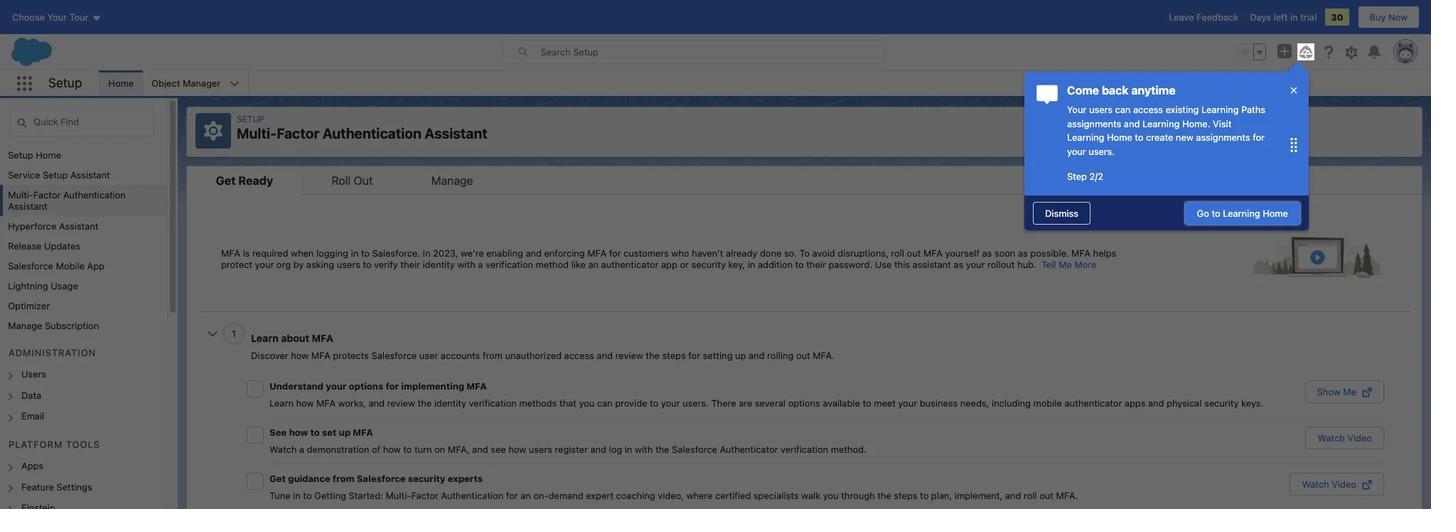Task type: describe. For each thing, give the bounding box(es) containing it.
0 vertical spatial salesforce
[[371, 350, 417, 361]]

1 vertical spatial assignments
[[1196, 132, 1250, 143]]

users. inside come back anytime your users can access existing learning paths assignments and learning home. visit learning home to create new assignments for your users.
[[1089, 145, 1115, 157]]

2/2
[[1090, 171, 1103, 182]]

trial
[[1301, 11, 1317, 23]]

buy now
[[1370, 11, 1408, 23]]

1 horizontal spatial options
[[788, 397, 820, 408]]

manager
[[183, 78, 220, 89]]

leave feedback
[[1169, 11, 1239, 23]]

coaching
[[616, 490, 655, 501]]

you inside understand your options for implementing mfa learn how mfa works, and review the identity verification methods that you can provide to your users. there are several options available to meet your business needs, including mobile authenticator apps and physical security keys.
[[579, 397, 595, 408]]

works,
[[338, 397, 366, 408]]

up inside see how to set up mfa watch a demonstration of how to turn on mfa, and see how users register and log in with the salesforce authenticator verification method.
[[339, 426, 351, 438]]

see
[[269, 426, 287, 438]]

steps inside get guidance from salesforce security experts tune in to getting started: multi-factor authentication for an on-demand expert coaching video, where certified specialists walk you through the steps to plan, implement, and roll out mfa.
[[894, 490, 918, 501]]

go to learning home
[[1197, 207, 1288, 219]]

leave feedback link
[[1169, 11, 1239, 23]]

the inside understand your options for implementing mfa learn how mfa works, and review the identity verification methods that you can provide to your users. there are several options available to meet your business needs, including mobile authenticator apps and physical security keys.
[[418, 397, 432, 408]]

to right provide
[[650, 397, 659, 408]]

experts
[[448, 472, 483, 484]]

go
[[1197, 207, 1209, 219]]

paths
[[1241, 104, 1266, 115]]

0 horizontal spatial out
[[796, 350, 810, 361]]

get guidance from salesforce security experts tune in to getting started: multi-factor authentication for an on-demand expert coaching video, where certified specialists walk you through the steps to plan, implement, and roll out mfa.
[[269, 472, 1078, 501]]

step
[[1067, 171, 1087, 182]]

meet
[[874, 397, 896, 408]]

to left set
[[310, 426, 320, 438]]

back
[[1102, 84, 1129, 97]]

your right meet
[[898, 397, 917, 408]]

salesforce inside get guidance from salesforce security experts tune in to getting started: multi-factor authentication for an on-demand expert coaching video, where certified specialists walk you through the steps to plan, implement, and roll out mfa.
[[357, 472, 406, 484]]

assistant
[[425, 125, 488, 141]]

your up works,
[[326, 380, 347, 391]]

users. inside understand your options for implementing mfa learn how mfa works, and review the identity verification methods that you can provide to your users. there are several options available to meet your business needs, including mobile authenticator apps and physical security keys.
[[683, 397, 709, 408]]

for inside get guidance from salesforce security experts tune in to getting started: multi-factor authentication for an on-demand expert coaching video, where certified specialists walk you through the steps to plan, implement, and roll out mfa.
[[506, 490, 518, 501]]

discover
[[251, 350, 288, 361]]

and inside come back anytime your users can access existing learning paths assignments and learning home. visit learning home to create new assignments for your users.
[[1124, 118, 1140, 129]]

authenticator
[[1065, 397, 1122, 408]]

1 horizontal spatial from
[[483, 350, 503, 361]]

protects
[[333, 350, 369, 361]]

authenticator
[[720, 443, 778, 455]]

set
[[322, 426, 337, 438]]

video,
[[658, 490, 684, 501]]

how right of
[[383, 443, 401, 455]]

to left meet
[[863, 397, 871, 408]]

on-
[[534, 490, 549, 501]]

getting
[[314, 490, 346, 501]]

to right "go"
[[1212, 207, 1221, 219]]

how inside understand your options for implementing mfa learn how mfa works, and review the identity verification methods that you can provide to your users. there are several options available to meet your business needs, including mobile authenticator apps and physical security keys.
[[296, 397, 314, 408]]

manage link
[[402, 166, 503, 195]]

accounts
[[441, 350, 480, 361]]

30
[[1331, 11, 1343, 23]]

to down guidance
[[303, 490, 312, 501]]

dismiss
[[1045, 207, 1079, 219]]

get ready image
[[1249, 235, 1388, 282]]

for inside come back anytime your users can access existing learning paths assignments and learning home. visit learning home to create new assignments for your users.
[[1253, 132, 1265, 143]]

salesforce inside see how to set up mfa watch a demonstration of how to turn on mfa, and see how users register and log in with the salesforce authenticator verification method.
[[672, 443, 717, 455]]

from inside get guidance from salesforce security experts tune in to getting started: multi-factor authentication for an on-demand expert coaching video, where certified specialists walk you through the steps to plan, implement, and roll out mfa.
[[333, 472, 354, 484]]

mfa inside see how to set up mfa watch a demonstration of how to turn on mfa, and see how users register and log in with the salesforce authenticator verification method.
[[353, 426, 373, 438]]

business
[[920, 397, 958, 408]]

certified
[[715, 490, 751, 501]]

in inside get guidance from salesforce security experts tune in to getting started: multi-factor authentication for an on-demand expert coaching video, where certified specialists walk you through the steps to plan, implement, and roll out mfa.
[[293, 490, 301, 501]]

1 vertical spatial access
[[564, 350, 594, 361]]

learning down your
[[1067, 132, 1105, 143]]

learn
[[269, 397, 294, 408]]

users inside see how to set up mfa watch a demonstration of how to turn on mfa, and see how users register and log in with the salesforce authenticator verification method.
[[529, 443, 552, 455]]

including
[[992, 397, 1031, 408]]

methods
[[519, 397, 557, 408]]

roll out
[[332, 173, 373, 187]]

0 horizontal spatial options
[[349, 380, 383, 391]]

through
[[841, 490, 875, 501]]

understand
[[269, 380, 324, 391]]

learning inside go to learning home link
[[1223, 207, 1260, 219]]

home.
[[1182, 118, 1211, 129]]

user
[[419, 350, 438, 361]]

multi- inside get guidance from salesforce security experts tune in to getting started: multi-factor authentication for an on-demand expert coaching video, where certified specialists walk you through the steps to plan, implement, and roll out mfa.
[[386, 490, 411, 501]]

left
[[1274, 11, 1288, 23]]

verification inside understand your options for implementing mfa learn how mfa works, and review the identity verification methods that you can provide to your users. there are several options available to meet your business needs, including mobile authenticator apps and physical security keys.
[[469, 397, 517, 408]]

the inside see how to set up mfa watch a demonstration of how to turn on mfa, and see how users register and log in with the salesforce authenticator verification method.
[[655, 443, 669, 455]]

days left in trial
[[1250, 11, 1317, 23]]

provide
[[615, 397, 647, 408]]

method.
[[831, 443, 867, 455]]

mfa down accounts
[[467, 380, 487, 391]]

demonstration
[[307, 443, 369, 455]]

object manager link
[[143, 70, 229, 96]]

register
[[555, 443, 588, 455]]

feedback
[[1197, 11, 1239, 23]]

new
[[1176, 132, 1194, 143]]

now
[[1389, 11, 1408, 23]]

unauthorized
[[505, 350, 562, 361]]

1 horizontal spatial home
[[1263, 207, 1288, 219]]

needs,
[[960, 397, 989, 408]]

for inside understand your options for implementing mfa learn how mfa works, and review the identity verification methods that you can provide to your users. there are several options available to meet your business needs, including mobile authenticator apps and physical security keys.
[[386, 380, 399, 391]]

see how to set up mfa watch a demonstration of how to turn on mfa, and see how users register and log in with the salesforce authenticator verification method.
[[269, 426, 867, 455]]

rolling
[[767, 350, 794, 361]]

multi-factor authentication assistant
[[237, 125, 488, 141]]

and inside get guidance from salesforce security experts tune in to getting started: multi-factor authentication for an on-demand expert coaching video, where certified specialists walk you through the steps to plan, implement, and roll out mfa.
[[1005, 490, 1021, 501]]

0 vertical spatial steps
[[662, 350, 686, 361]]

0 vertical spatial assignments
[[1067, 118, 1121, 129]]

0 horizontal spatial authentication
[[323, 125, 422, 141]]

app navigation
[[17, 70, 48, 96]]

security inside understand your options for implementing mfa learn how mfa works, and review the identity verification methods that you can provide to your users. there are several options available to meet your business needs, including mobile authenticator apps and physical security keys.
[[1204, 397, 1239, 408]]

security inside get guidance from salesforce security experts tune in to getting started: multi-factor authentication for an on-demand expert coaching video, where certified specialists walk you through the steps to plan, implement, and roll out mfa.
[[408, 472, 446, 484]]

mobile
[[1033, 397, 1062, 408]]

started:
[[349, 490, 383, 501]]

object
[[152, 78, 180, 89]]

plan,
[[931, 490, 952, 501]]

you inside get guidance from salesforce security experts tune in to getting started: multi-factor authentication for an on-demand expert coaching video, where certified specialists walk you through the steps to plan, implement, and roll out mfa.
[[823, 490, 839, 501]]

setup
[[48, 75, 82, 90]]

buy
[[1370, 11, 1386, 23]]



Task type: locate. For each thing, give the bounding box(es) containing it.
1 vertical spatial mfa.
[[1056, 490, 1078, 501]]

how up a
[[289, 426, 308, 438]]

0 horizontal spatial users
[[529, 443, 552, 455]]

2 vertical spatial salesforce
[[357, 472, 406, 484]]

in right log
[[625, 443, 632, 455]]

for left an
[[506, 490, 518, 501]]

0 horizontal spatial multi-
[[237, 125, 277, 141]]

can left provide
[[597, 397, 613, 408]]

in inside see how to set up mfa watch a demonstration of how to turn on mfa, and see how users register and log in with the salesforce authenticator verification method.
[[625, 443, 632, 455]]

for left setting on the bottom of the page
[[688, 350, 700, 361]]

0 horizontal spatial users.
[[683, 397, 709, 408]]

in
[[1290, 11, 1298, 23], [625, 443, 632, 455], [293, 490, 301, 501]]

guidance
[[288, 472, 330, 484]]

0 vertical spatial up
[[735, 350, 746, 361]]

steps
[[662, 350, 686, 361], [894, 490, 918, 501]]

discover how mfa protects salesforce user accounts from unauthorized access and review the steps for setting up and rolling out mfa.
[[251, 350, 835, 361]]

existing
[[1166, 104, 1199, 115]]

verification right identity
[[469, 397, 517, 408]]

understand your options for implementing mfa learn how mfa works, and review the identity verification methods that you can provide to your users. there are several options available to meet your business needs, including mobile authenticator apps and physical security keys.
[[269, 380, 1264, 408]]

review inside understand your options for implementing mfa learn how mfa works, and review the identity verification methods that you can provide to your users. there are several options available to meet your business needs, including mobile authenticator apps and physical security keys.
[[387, 397, 415, 408]]

1 vertical spatial up
[[339, 426, 351, 438]]

mfa up of
[[353, 426, 373, 438]]

come
[[1067, 84, 1099, 97]]

keys.
[[1241, 397, 1264, 408]]

and
[[1124, 118, 1140, 129], [597, 350, 613, 361], [749, 350, 765, 361], [369, 397, 385, 408], [1148, 397, 1164, 408], [472, 443, 488, 455], [590, 443, 606, 455], [1005, 490, 1021, 501]]

steps left setting on the bottom of the page
[[662, 350, 686, 361]]

1 vertical spatial salesforce
[[672, 443, 717, 455]]

1 vertical spatial users.
[[683, 397, 709, 408]]

implement,
[[955, 490, 1003, 501]]

salesforce up 'started:'
[[357, 472, 406, 484]]

access down anytime
[[1133, 104, 1163, 115]]

mfa left works,
[[316, 397, 336, 408]]

watch
[[269, 443, 297, 455]]

home up get ready image
[[1263, 207, 1288, 219]]

how right see
[[509, 443, 526, 455]]

0 horizontal spatial access
[[564, 350, 594, 361]]

mfa,
[[448, 443, 470, 455]]

object manager
[[152, 78, 220, 89]]

authentication up 'out'
[[323, 125, 422, 141]]

0 vertical spatial can
[[1115, 104, 1131, 115]]

your inside come back anytime your users can access existing learning paths assignments and learning home. visit learning home to create new assignments for your users.
[[1067, 145, 1086, 157]]

in right tune
[[293, 490, 301, 501]]

0 horizontal spatial in
[[293, 490, 301, 501]]

verification
[[469, 397, 517, 408], [781, 443, 828, 455]]

1 vertical spatial security
[[408, 472, 446, 484]]

options right several
[[788, 397, 820, 408]]

0 vertical spatial mfa.
[[813, 350, 835, 361]]

create
[[1146, 132, 1173, 143]]

salesforce
[[371, 350, 417, 361], [672, 443, 717, 455], [357, 472, 406, 484]]

0 horizontal spatial steps
[[662, 350, 686, 361]]

0 horizontal spatial security
[[408, 472, 446, 484]]

0 vertical spatial options
[[349, 380, 383, 391]]

1 horizontal spatial multi-
[[386, 490, 411, 501]]

up right set
[[339, 426, 351, 438]]

specialists
[[754, 490, 799, 501]]

out inside get guidance from salesforce security experts tune in to getting started: multi-factor authentication for an on-demand expert coaching video, where certified specialists walk you through the steps to plan, implement, and roll out mfa.
[[1040, 490, 1054, 501]]

0 vertical spatial users
[[1089, 104, 1113, 115]]

manage
[[431, 173, 473, 187]]

0 vertical spatial security
[[1204, 397, 1239, 408]]

1 vertical spatial in
[[625, 443, 632, 455]]

0 horizontal spatial up
[[339, 426, 351, 438]]

0 vertical spatial access
[[1133, 104, 1163, 115]]

learning up create
[[1143, 118, 1180, 129]]

to left turn
[[403, 443, 412, 455]]

1 vertical spatial review
[[387, 397, 415, 408]]

1 vertical spatial steps
[[894, 490, 918, 501]]

mfa.
[[813, 350, 835, 361], [1056, 490, 1078, 501]]

mfa. inside get guidance from salesforce security experts tune in to getting started: multi-factor authentication for an on-demand expert coaching video, where certified specialists walk you through the steps to plan, implement, and roll out mfa.
[[1056, 490, 1078, 501]]

a
[[299, 443, 304, 455]]

verification inside see how to set up mfa watch a demonstration of how to turn on mfa, and see how users register and log in with the salesforce authenticator verification method.
[[781, 443, 828, 455]]

of
[[372, 443, 381, 455]]

available
[[823, 397, 860, 408]]

0 vertical spatial from
[[483, 350, 503, 361]]

can
[[1115, 104, 1131, 115], [597, 397, 613, 408]]

the right with
[[655, 443, 669, 455]]

buy now button
[[1358, 6, 1420, 28]]

1 horizontal spatial access
[[1133, 104, 1163, 115]]

1 horizontal spatial factor
[[411, 490, 439, 501]]

0 vertical spatial you
[[579, 397, 595, 408]]

step 2/2
[[1067, 171, 1103, 182]]

up right setting on the bottom of the page
[[735, 350, 746, 361]]

walk
[[801, 490, 821, 501]]

for left implementing
[[386, 380, 399, 391]]

you right that
[[579, 397, 595, 408]]

0 vertical spatial factor
[[277, 125, 319, 141]]

how right discover
[[291, 350, 309, 361]]

1 horizontal spatial can
[[1115, 104, 1131, 115]]

log
[[609, 443, 622, 455]]

how down understand
[[296, 397, 314, 408]]

anytime
[[1131, 84, 1176, 97]]

roll out link
[[302, 166, 402, 195]]

review for steps
[[615, 350, 643, 361]]

authentication
[[323, 125, 422, 141], [441, 490, 504, 501]]

1 horizontal spatial users
[[1089, 104, 1113, 115]]

0 vertical spatial authentication
[[323, 125, 422, 141]]

users inside come back anytime your users can access existing learning paths assignments and learning home. visit learning home to create new assignments for your users.
[[1089, 104, 1113, 115]]

for down paths
[[1253, 132, 1265, 143]]

factor
[[277, 125, 319, 141], [411, 490, 439, 501]]

out right roll
[[1040, 490, 1054, 501]]

the right through
[[878, 490, 891, 501]]

there
[[711, 397, 736, 408]]

salesforce left user
[[371, 350, 417, 361]]

that
[[559, 397, 576, 408]]

on
[[435, 443, 445, 455]]

steps left plan,
[[894, 490, 918, 501]]

from right accounts
[[483, 350, 503, 361]]

implementing
[[401, 380, 464, 391]]

1 vertical spatial from
[[333, 472, 354, 484]]

with
[[635, 443, 653, 455]]

1 horizontal spatial assignments
[[1196, 132, 1250, 143]]

tab list containing roll out
[[186, 166, 1423, 195]]

learning right "go"
[[1223, 207, 1260, 219]]

learning up visit in the right of the page
[[1202, 104, 1239, 115]]

security
[[1204, 397, 1239, 408], [408, 472, 446, 484]]

group
[[1236, 43, 1266, 60]]

review for identity
[[387, 397, 415, 408]]

authentication inside get guidance from salesforce security experts tune in to getting started: multi-factor authentication for an on-demand expert coaching video, where certified specialists walk you through the steps to plan, implement, and roll out mfa.
[[441, 490, 504, 501]]

1 horizontal spatial up
[[735, 350, 746, 361]]

2 vertical spatial in
[[293, 490, 301, 501]]

you
[[579, 397, 595, 408], [823, 490, 839, 501]]

1 vertical spatial out
[[1040, 490, 1054, 501]]

1 vertical spatial factor
[[411, 490, 439, 501]]

mfa. right rolling
[[813, 350, 835, 361]]

0 vertical spatial in
[[1290, 11, 1298, 23]]

1 horizontal spatial security
[[1204, 397, 1239, 408]]

the
[[646, 350, 660, 361], [418, 397, 432, 408], [655, 443, 669, 455], [878, 490, 891, 501]]

salesforce up get guidance from salesforce security experts tune in to getting started: multi-factor authentication for an on-demand expert coaching video, where certified specialists walk you through the steps to plan, implement, and roll out mfa.
[[672, 443, 717, 455]]

your
[[1067, 145, 1086, 157], [326, 380, 347, 391], [661, 397, 680, 408], [898, 397, 917, 408]]

out
[[354, 173, 373, 187]]

options
[[349, 380, 383, 391], [788, 397, 820, 408]]

access inside come back anytime your users can access existing learning paths assignments and learning home. visit learning home to create new assignments for your users.
[[1133, 104, 1163, 115]]

1 horizontal spatial authentication
[[441, 490, 504, 501]]

0 vertical spatial users.
[[1089, 145, 1115, 157]]

0 horizontal spatial factor
[[277, 125, 319, 141]]

come back anytime your users can access existing learning paths assignments and learning home. visit learning home to create new assignments for your users.
[[1067, 84, 1266, 157]]

home inside come back anytime your users can access existing learning paths assignments and learning home. visit learning home to create new assignments for your users.
[[1107, 132, 1132, 143]]

you right "walk"
[[823, 490, 839, 501]]

out
[[796, 350, 810, 361], [1040, 490, 1054, 501]]

users. left there
[[683, 397, 709, 408]]

tune
[[269, 490, 291, 501]]

assignments
[[1067, 118, 1121, 129], [1196, 132, 1250, 143]]

assignments down your
[[1067, 118, 1121, 129]]

how
[[291, 350, 309, 361], [296, 397, 314, 408], [289, 426, 308, 438], [383, 443, 401, 455], [509, 443, 526, 455]]

to left create
[[1135, 132, 1144, 143]]

factor inside get guidance from salesforce security experts tune in to getting started: multi-factor authentication for an on-demand expert coaching video, where certified specialists walk you through the steps to plan, implement, and roll out mfa.
[[411, 490, 439, 501]]

users.
[[1089, 145, 1115, 157], [683, 397, 709, 408]]

go to learning home link
[[1185, 202, 1300, 224]]

roll
[[1024, 490, 1037, 501]]

setup tree tree
[[0, 145, 167, 509]]

review up provide
[[615, 350, 643, 361]]

2 horizontal spatial in
[[1290, 11, 1298, 23]]

in right left
[[1290, 11, 1298, 23]]

home left create
[[1107, 132, 1132, 143]]

0 vertical spatial home
[[1107, 132, 1132, 143]]

verification left method. on the right bottom of the page
[[781, 443, 828, 455]]

demand
[[549, 490, 584, 501]]

security down turn
[[408, 472, 446, 484]]

mfa. right roll
[[1056, 490, 1078, 501]]

0 horizontal spatial can
[[597, 397, 613, 408]]

can inside understand your options for implementing mfa learn how mfa works, and review the identity verification methods that you can provide to your users. there are several options available to meet your business needs, including mobile authenticator apps and physical security keys.
[[597, 397, 613, 408]]

0 vertical spatial out
[[796, 350, 810, 361]]

1 horizontal spatial mfa.
[[1056, 490, 1078, 501]]

dismiss button
[[1033, 202, 1091, 224]]

0 horizontal spatial from
[[333, 472, 354, 484]]

0 horizontal spatial you
[[579, 397, 595, 408]]

your up the step
[[1067, 145, 1086, 157]]

1 vertical spatial can
[[597, 397, 613, 408]]

to left plan,
[[920, 490, 929, 501]]

identity
[[434, 397, 466, 408]]

security left keys.
[[1204, 397, 1239, 408]]

turn
[[414, 443, 432, 455]]

can down the back
[[1115, 104, 1131, 115]]

the down implementing
[[418, 397, 432, 408]]

leave
[[1169, 11, 1194, 23]]

1 horizontal spatial out
[[1040, 490, 1054, 501]]

can inside come back anytime your users can access existing learning paths assignments and learning home. visit learning home to create new assignments for your users.
[[1115, 104, 1131, 115]]

mfa left "protects"
[[311, 350, 330, 361]]

the inside get guidance from salesforce security experts tune in to getting started: multi-factor authentication for an on-demand expert coaching video, where certified specialists walk you through the steps to plan, implement, and roll out mfa.
[[878, 490, 891, 501]]

your
[[1067, 104, 1087, 115]]

assignments down visit in the right of the page
[[1196, 132, 1250, 143]]

users left register
[[529, 443, 552, 455]]

1 horizontal spatial verification
[[781, 443, 828, 455]]

where
[[686, 490, 713, 501]]

review down implementing
[[387, 397, 415, 408]]

0 vertical spatial multi-
[[237, 125, 277, 141]]

1 vertical spatial home
[[1263, 207, 1288, 219]]

options up works,
[[349, 380, 383, 391]]

out right rolling
[[796, 350, 810, 361]]

0 horizontal spatial verification
[[469, 397, 517, 408]]

to
[[1135, 132, 1144, 143], [1212, 207, 1221, 219], [650, 397, 659, 408], [863, 397, 871, 408], [310, 426, 320, 438], [403, 443, 412, 455], [303, 490, 312, 501], [920, 490, 929, 501]]

1 horizontal spatial you
[[823, 490, 839, 501]]

users. up 2/2
[[1089, 145, 1115, 157]]

0 horizontal spatial assignments
[[1067, 118, 1121, 129]]

1 horizontal spatial steps
[[894, 490, 918, 501]]

1 horizontal spatial users.
[[1089, 145, 1115, 157]]

0 vertical spatial verification
[[469, 397, 517, 408]]

1 horizontal spatial review
[[615, 350, 643, 361]]

users down the back
[[1089, 104, 1113, 115]]

visit
[[1213, 118, 1232, 129]]

1 horizontal spatial in
[[625, 443, 632, 455]]

authentication down experts at the bottom
[[441, 490, 504, 501]]

1 vertical spatial you
[[823, 490, 839, 501]]

physical
[[1167, 397, 1202, 408]]

days
[[1250, 11, 1271, 23]]

1 vertical spatial users
[[529, 443, 552, 455]]

roll
[[332, 173, 351, 187]]

from up getting
[[333, 472, 354, 484]]

an
[[521, 490, 531, 501]]

0 horizontal spatial review
[[387, 397, 415, 408]]

1 vertical spatial options
[[788, 397, 820, 408]]

the up provide
[[646, 350, 660, 361]]

expert
[[586, 490, 614, 501]]

your right provide
[[661, 397, 680, 408]]

access right unauthorized
[[564, 350, 594, 361]]

1 vertical spatial verification
[[781, 443, 828, 455]]

1 vertical spatial multi-
[[386, 490, 411, 501]]

for
[[1253, 132, 1265, 143], [688, 350, 700, 361], [386, 380, 399, 391], [506, 490, 518, 501]]

1 vertical spatial authentication
[[441, 490, 504, 501]]

to inside come back anytime your users can access existing learning paths assignments and learning home. visit learning home to create new assignments for your users.
[[1135, 132, 1144, 143]]

are
[[739, 397, 752, 408]]

0 horizontal spatial home
[[1107, 132, 1132, 143]]

tab list
[[186, 166, 1423, 195]]

0 horizontal spatial mfa.
[[813, 350, 835, 361]]

apps
[[1125, 397, 1146, 408]]

0 vertical spatial review
[[615, 350, 643, 361]]

see
[[491, 443, 506, 455]]



Task type: vqa. For each thing, say whether or not it's contained in the screenshot.
the top from
yes



